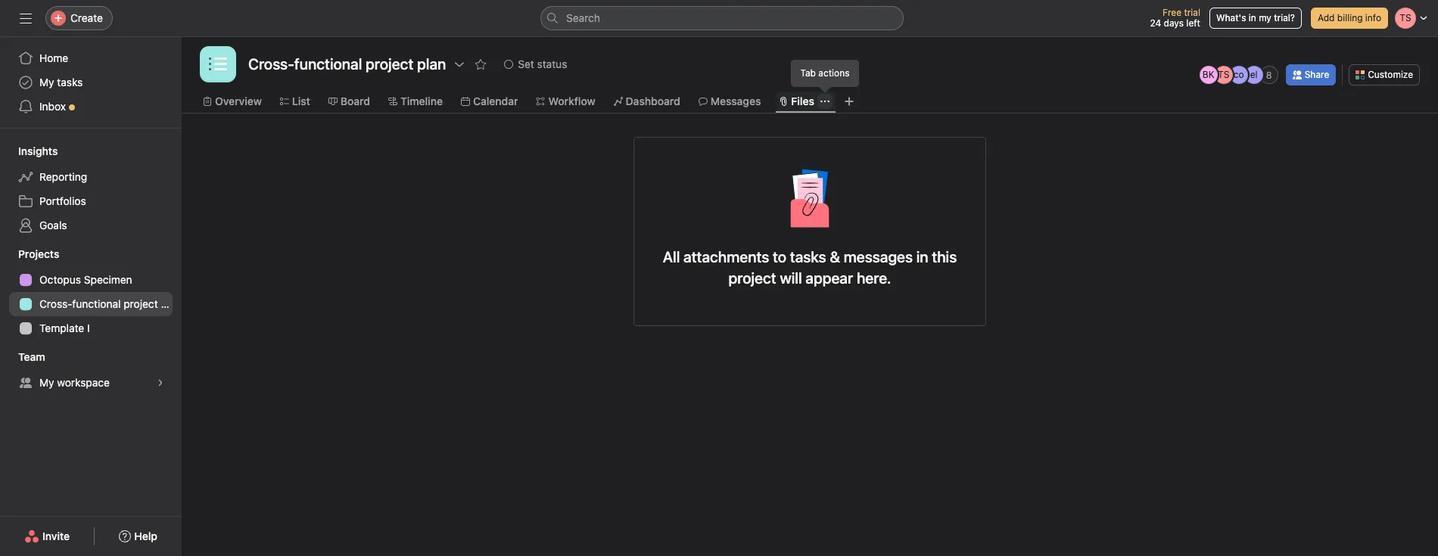 Task type: describe. For each thing, give the bounding box(es) containing it.
8
[[1267, 69, 1272, 81]]

portfolios
[[39, 195, 86, 207]]

team
[[18, 351, 45, 363]]

tasks inside "link"
[[57, 76, 83, 89]]

i
[[87, 322, 90, 335]]

goals
[[39, 219, 67, 232]]

board
[[341, 95, 370, 108]]

inbox link
[[9, 95, 173, 119]]

invite
[[42, 530, 70, 543]]

board link
[[328, 93, 370, 110]]

tab actions tooltip
[[792, 61, 859, 91]]

customize button
[[1349, 64, 1420, 86]]

this
[[932, 248, 957, 266]]

projects
[[18, 248, 59, 260]]

my workspace link
[[9, 371, 173, 395]]

octopus
[[39, 273, 81, 286]]

octopus specimen
[[39, 273, 132, 286]]

tab
[[801, 67, 816, 79]]

project inside 'link'
[[124, 298, 158, 310]]

overview link
[[203, 93, 262, 110]]

cross- for cross-functional project plan
[[248, 55, 294, 73]]

all attachments to tasks & messages in this project will appear here.
[[663, 248, 957, 287]]

timeline link
[[388, 93, 443, 110]]

24
[[1150, 17, 1162, 29]]

what's in my trial? button
[[1210, 8, 1302, 29]]

messages
[[711, 95, 761, 108]]

my tasks
[[39, 76, 83, 89]]

overview
[[215, 95, 262, 108]]

billing
[[1338, 12, 1363, 23]]

create button
[[45, 6, 113, 30]]

info
[[1366, 12, 1382, 23]]

el
[[1251, 69, 1258, 80]]

insights element
[[0, 138, 182, 241]]

team button
[[0, 350, 45, 365]]

what's in my trial?
[[1217, 12, 1295, 23]]

list link
[[280, 93, 310, 110]]

workflow link
[[536, 93, 596, 110]]

workflow
[[549, 95, 596, 108]]

files link
[[779, 93, 815, 110]]

plan
[[161, 298, 182, 310]]

workspace
[[57, 376, 110, 389]]

set
[[518, 58, 534, 70]]

left
[[1187, 17, 1201, 29]]

all
[[663, 248, 680, 266]]

ts
[[1218, 69, 1230, 80]]

specimen
[[84, 273, 132, 286]]

bk
[[1203, 69, 1215, 80]]

in inside the 'what's in my trial?' "button"
[[1249, 12, 1257, 23]]

calendar
[[473, 95, 518, 108]]

add billing info button
[[1311, 8, 1389, 29]]

cross-functional project plan
[[248, 55, 446, 73]]

actions
[[819, 67, 850, 79]]

my workspace
[[39, 376, 110, 389]]

my
[[1259, 12, 1272, 23]]

functional for project plan
[[294, 55, 362, 73]]

cross-functional project plan
[[39, 298, 182, 310]]

home link
[[9, 46, 173, 70]]

tab actions
[[801, 67, 850, 79]]

my for my tasks
[[39, 76, 54, 89]]

status
[[537, 58, 567, 70]]

days
[[1164, 17, 1184, 29]]

insights
[[18, 145, 58, 157]]

cross- for cross-functional project plan
[[39, 298, 72, 310]]

add billing info
[[1318, 12, 1382, 23]]

template i link
[[9, 316, 173, 341]]

co
[[1234, 69, 1244, 80]]

&
[[830, 248, 840, 266]]

create
[[70, 11, 103, 24]]

list
[[292, 95, 310, 108]]



Task type: vqa. For each thing, say whether or not it's contained in the screenshot.
More actions icon
no



Task type: locate. For each thing, give the bounding box(es) containing it.
set status button
[[498, 54, 574, 75]]

help button
[[109, 523, 167, 550]]

1 vertical spatial functional
[[72, 298, 121, 310]]

add tab image
[[843, 95, 856, 108]]

reporting
[[39, 170, 87, 183]]

set status
[[518, 58, 567, 70]]

dashboard
[[626, 95, 680, 108]]

0 vertical spatial cross-
[[248, 55, 294, 73]]

0 horizontal spatial functional
[[72, 298, 121, 310]]

free trial 24 days left
[[1150, 7, 1201, 29]]

1 horizontal spatial project
[[729, 270, 777, 287]]

functional down octopus specimen link on the left
[[72, 298, 121, 310]]

my inside "link"
[[39, 76, 54, 89]]

0 vertical spatial tasks
[[57, 76, 83, 89]]

tab actions image
[[821, 97, 830, 106]]

insights button
[[0, 144, 58, 159]]

search button
[[541, 6, 904, 30]]

invite button
[[14, 523, 80, 550]]

project
[[729, 270, 777, 287], [124, 298, 158, 310]]

cross-functional project plan link
[[9, 292, 182, 316]]

octopus specimen link
[[9, 268, 173, 292]]

project plan
[[366, 55, 446, 73]]

projects button
[[0, 247, 59, 262]]

global element
[[0, 37, 182, 128]]

1 my from the top
[[39, 76, 54, 89]]

hide sidebar image
[[20, 12, 32, 24]]

0 horizontal spatial in
[[917, 248, 929, 266]]

1 vertical spatial my
[[39, 376, 54, 389]]

messages
[[844, 248, 913, 266]]

tasks
[[57, 76, 83, 89], [790, 248, 826, 266]]

projects element
[[0, 241, 182, 344]]

template
[[39, 322, 84, 335]]

see details, my workspace image
[[156, 379, 165, 388]]

files
[[792, 95, 815, 108]]

my up inbox
[[39, 76, 54, 89]]

0 vertical spatial functional
[[294, 55, 362, 73]]

0 horizontal spatial cross-
[[39, 298, 72, 310]]

in left this
[[917, 248, 929, 266]]

my inside teams element
[[39, 376, 54, 389]]

will
[[780, 270, 802, 287]]

functional up board link
[[294, 55, 362, 73]]

cross- inside 'link'
[[39, 298, 72, 310]]

portfolios link
[[9, 189, 173, 214]]

functional for project
[[72, 298, 121, 310]]

appear here.
[[806, 270, 892, 287]]

search list box
[[541, 6, 904, 30]]

dashboard link
[[614, 93, 680, 110]]

1 vertical spatial tasks
[[790, 248, 826, 266]]

list image
[[209, 55, 227, 73]]

my for my workspace
[[39, 376, 54, 389]]

functional inside the cross-functional project plan 'link'
[[72, 298, 121, 310]]

share
[[1305, 69, 1330, 80]]

in
[[1249, 12, 1257, 23], [917, 248, 929, 266]]

0 vertical spatial in
[[1249, 12, 1257, 23]]

1 horizontal spatial functional
[[294, 55, 362, 73]]

in left my
[[1249, 12, 1257, 23]]

in inside the all attachments to tasks & messages in this project will appear here.
[[917, 248, 929, 266]]

reporting link
[[9, 165, 173, 189]]

calendar link
[[461, 93, 518, 110]]

1 horizontal spatial tasks
[[790, 248, 826, 266]]

0 horizontal spatial project
[[124, 298, 158, 310]]

tasks left "&"
[[790, 248, 826, 266]]

project down attachments
[[729, 270, 777, 287]]

timeline
[[401, 95, 443, 108]]

messages link
[[699, 93, 761, 110]]

tasks down home
[[57, 76, 83, 89]]

trial
[[1184, 7, 1201, 18]]

template i
[[39, 322, 90, 335]]

functional
[[294, 55, 362, 73], [72, 298, 121, 310]]

1 vertical spatial in
[[917, 248, 929, 266]]

customize
[[1368, 69, 1414, 80]]

attachments
[[684, 248, 770, 266]]

1 horizontal spatial in
[[1249, 12, 1257, 23]]

1 horizontal spatial cross-
[[248, 55, 294, 73]]

free
[[1163, 7, 1182, 18]]

my down team
[[39, 376, 54, 389]]

add to starred image
[[475, 58, 487, 70]]

cross- down octopus
[[39, 298, 72, 310]]

share button
[[1286, 64, 1337, 86]]

goals link
[[9, 214, 173, 238]]

project left plan
[[124, 298, 158, 310]]

inbox
[[39, 100, 66, 113]]

tasks inside the all attachments to tasks & messages in this project will appear here.
[[790, 248, 826, 266]]

trial?
[[1274, 12, 1295, 23]]

teams element
[[0, 344, 182, 398]]

1 vertical spatial project
[[124, 298, 158, 310]]

add
[[1318, 12, 1335, 23]]

1 vertical spatial cross-
[[39, 298, 72, 310]]

0 vertical spatial project
[[729, 270, 777, 287]]

what's
[[1217, 12, 1247, 23]]

home
[[39, 51, 68, 64]]

help
[[134, 530, 157, 543]]

search
[[566, 11, 600, 24]]

my
[[39, 76, 54, 89], [39, 376, 54, 389]]

project inside the all attachments to tasks & messages in this project will appear here.
[[729, 270, 777, 287]]

0 vertical spatial my
[[39, 76, 54, 89]]

show options image
[[454, 58, 466, 70]]

2 my from the top
[[39, 376, 54, 389]]

0 horizontal spatial tasks
[[57, 76, 83, 89]]

cross-
[[248, 55, 294, 73], [39, 298, 72, 310]]

my tasks link
[[9, 70, 173, 95]]

cross- up list link
[[248, 55, 294, 73]]

to
[[773, 248, 787, 266]]



